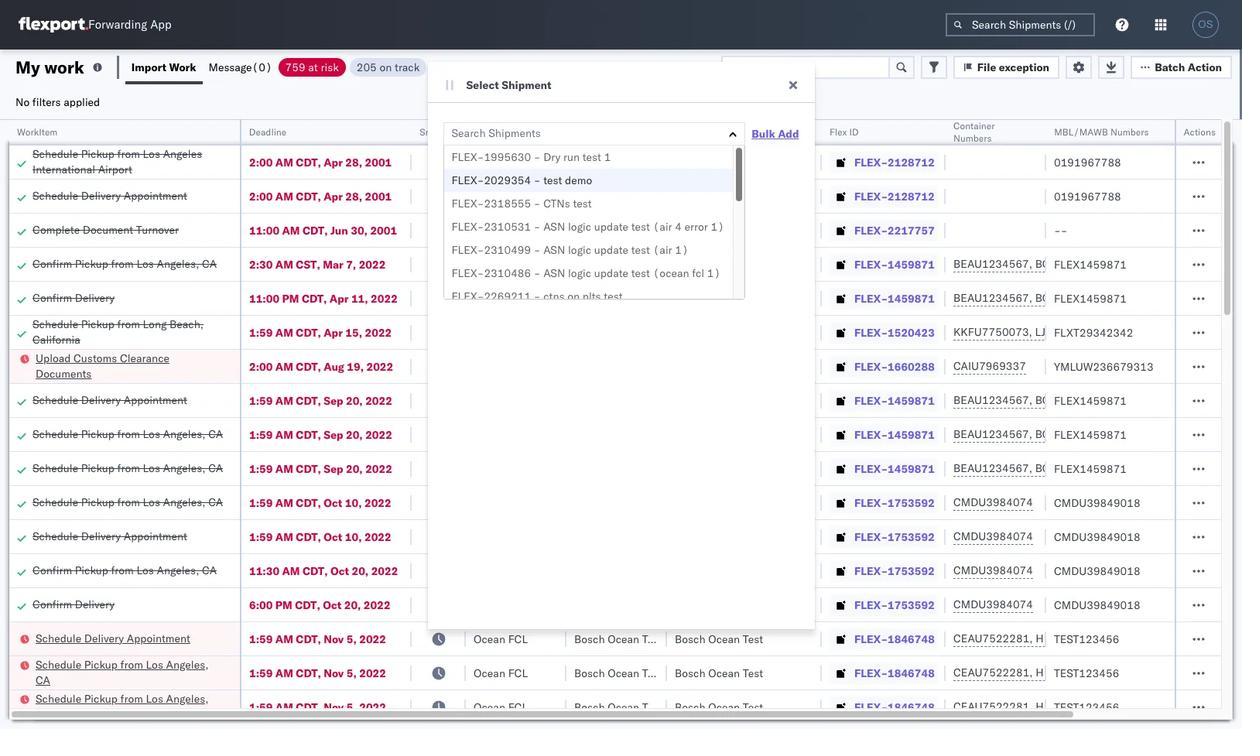 Task type: locate. For each thing, give the bounding box(es) containing it.
1 cmdu39849018 from the top
[[1054, 496, 1141, 510]]

apr left 11,
[[330, 291, 349, 305]]

confirm delivery for 11:00
[[33, 291, 115, 305]]

test down asn logic update test (air 4 error 1) option
[[631, 243, 650, 257]]

not for schedule delivery appointment
[[790, 530, 811, 544]]

cmdu39849018
[[1054, 496, 1141, 510], [1054, 530, 1141, 544], [1054, 564, 1141, 578], [1054, 598, 1141, 612]]

flex- inside ctns on plts test option
[[452, 290, 484, 303]]

1 vertical spatial filters
[[32, 95, 61, 109]]

0 vertical spatial 11:00
[[249, 223, 280, 237]]

30,
[[351, 223, 368, 237]]

(air up (ocean
[[653, 243, 672, 257]]

1 beau1234567, bozo1234565, tcnu1234565 from the top
[[954, 257, 1193, 271]]

schedule delivery appointment button for 1:59 am cdt, oct 10, 2022
[[33, 528, 187, 545]]

bozo1234565, for 2:30 am cst, mar 7, 2022 confirm pickup from los angeles, ca link
[[1036, 257, 1115, 271]]

ctns
[[544, 197, 570, 211]]

2 vertical spatial air
[[474, 223, 488, 237]]

1 vandelay west from the top
[[675, 257, 747, 271]]

3 1753592 from the top
[[888, 564, 935, 578]]

2001 right 30,
[[370, 223, 397, 237]]

air for schedule delivery appointment
[[474, 189, 488, 203]]

2 1:59 from the top
[[249, 394, 273, 408]]

4 flex-1753592 from the top
[[855, 598, 935, 612]]

test left 1
[[583, 150, 602, 164]]

numbers
[[1111, 126, 1149, 138], [954, 132, 992, 144]]

11:30 am cdt, oct 20, 2022
[[249, 564, 398, 578]]

28, for schedule pickup from los angeles international airport
[[346, 155, 362, 169]]

test account - axon down bulk
[[675, 155, 776, 169]]

vandelay down the flex-2310499 - asn logic update test (air 1)
[[574, 257, 619, 271]]

pm right "6:00"
[[275, 598, 292, 612]]

1)
[[711, 220, 725, 234], [675, 243, 689, 257], [707, 266, 721, 280]]

beau1234567,
[[954, 257, 1033, 271], [954, 291, 1033, 305], [954, 393, 1033, 407], [954, 427, 1033, 441], [954, 461, 1033, 475]]

batch action button
[[1131, 55, 1232, 79]]

so for confirm delivery
[[707, 598, 721, 612]]

3 flex-1753592 from the top
[[855, 564, 935, 578]]

1 vertical spatial confirm pickup from los angeles, ca
[[33, 563, 217, 577]]

dry run test 1 option
[[444, 146, 733, 169]]

flex-
[[452, 150, 484, 164], [855, 155, 888, 169], [452, 173, 484, 187], [855, 189, 888, 203], [452, 197, 484, 211], [452, 220, 484, 234], [855, 223, 888, 237], [452, 243, 484, 257], [855, 257, 888, 271], [452, 266, 484, 280], [452, 290, 484, 303], [855, 291, 888, 305], [855, 326, 888, 339], [855, 360, 888, 374], [855, 394, 888, 408], [855, 428, 888, 442], [855, 462, 888, 476], [855, 496, 888, 510], [855, 530, 888, 544], [855, 564, 888, 578], [855, 598, 888, 612], [855, 632, 888, 646], [855, 666, 888, 680], [855, 700, 888, 714]]

0 vertical spatial confirm delivery
[[33, 291, 115, 305]]

2 confirm delivery from the top
[[33, 597, 115, 611]]

11,
[[351, 291, 368, 305]]

2128712 for schedule delivery appointment
[[888, 189, 935, 203]]

test account - axon down 1
[[574, 189, 676, 203]]

nov
[[324, 632, 344, 646], [324, 666, 344, 680], [324, 700, 344, 714]]

1 vertical spatial 2:00 am cdt, apr 28, 2001
[[249, 189, 392, 203]]

2 hlxu6269489, from the top
[[1036, 666, 1115, 680]]

1 test123456 from the top
[[1054, 632, 1120, 646]]

logic up asn logic update test (air 1) option
[[568, 220, 592, 234]]

mbl/mawb numbers button
[[1047, 123, 1225, 139]]

0 vertical spatial pm
[[282, 291, 299, 305]]

0 vertical spatial 5,
[[347, 632, 357, 646]]

2 vertical spatial ceau7522281,
[[954, 700, 1033, 714]]

logic inside asn logic update test (ocean fcl 1) option
[[568, 266, 592, 280]]

0 vertical spatial 10,
[[345, 496, 362, 510]]

asn logic update test (air 1) option
[[444, 238, 733, 262]]

los inside schedule pickup from los angeles international airport
[[143, 147, 160, 161]]

0 vertical spatial 1)
[[711, 220, 725, 234]]

confirm for 11:00 pm cdt, apr 11, 2022
[[33, 291, 72, 305]]

2217757
[[888, 223, 935, 237]]

flex-1846748
[[855, 632, 935, 646], [855, 666, 935, 680], [855, 700, 935, 714]]

1 vertical spatial 1:59 am cdt, sep 20, 2022
[[249, 428, 392, 442]]

3 nov from the top
[[324, 700, 344, 714]]

5 1:59 from the top
[[249, 496, 273, 510]]

0 vertical spatial sep
[[324, 394, 343, 408]]

schedule delivery appointment for 1:59 am cdt, oct 10, 2022
[[33, 529, 187, 543]]

0 vertical spatial 28,
[[346, 155, 362, 169]]

flex-1995630 - dry run test 1
[[452, 150, 611, 164]]

asn up 'flex-2310486 - asn logic update test (ocean fcl 1)'
[[544, 243, 565, 257]]

confirm pickup from los angeles, ca
[[33, 257, 217, 271], [33, 563, 217, 577]]

0 vertical spatial logic
[[568, 220, 592, 234]]

tcnu1234565 for confirm delivery link corresponding to 11:00 pm cdt, apr 11, 2022
[[1117, 291, 1193, 305]]

0 vertical spatial confirm pickup from los angeles, ca button
[[33, 256, 217, 273]]

4 1753592 from the top
[[888, 598, 935, 612]]

vandelay west down fcl
[[675, 291, 747, 305]]

flex- inside asn logic update test (ocean fcl 1) option
[[452, 266, 484, 280]]

1:59 am cdt, oct 10, 2022
[[249, 496, 391, 510], [249, 530, 391, 544]]

1 vertical spatial 2128712
[[888, 189, 935, 203]]

5 beau1234567, bozo1234565, tcnu1234565 from the top
[[954, 461, 1193, 475]]

1 confirm delivery from the top
[[33, 291, 115, 305]]

1 vertical spatial confirm pickup from los angeles, ca link
[[33, 562, 217, 578]]

2 vertical spatial nov
[[324, 700, 344, 714]]

1 1:59 am cdt, oct 10, 2022 from the top
[[249, 496, 391, 510]]

storage
[[623, 223, 661, 237], [724, 223, 761, 237], [724, 496, 761, 510], [724, 530, 761, 544], [724, 564, 761, 578], [724, 598, 761, 612]]

confirm pickup from los angeles, ca link
[[33, 256, 217, 271], [33, 562, 217, 578]]

0 vertical spatial confirm pickup from los angeles, ca link
[[33, 256, 217, 271]]

confirm pickup from los angeles, ca button for 11:30
[[33, 562, 217, 579]]

20, for schedule delivery appointment link for 1:59 am cdt, sep 20, 2022
[[346, 394, 363, 408]]

ctns on plts test option
[[444, 285, 733, 308]]

0 vertical spatial 2:00
[[249, 155, 273, 169]]

ocean
[[474, 257, 506, 271], [474, 291, 506, 305], [474, 632, 506, 646], [608, 632, 640, 646], [709, 632, 740, 646], [474, 666, 506, 680], [608, 666, 640, 680], [709, 666, 740, 680], [474, 700, 506, 714], [608, 700, 640, 714], [709, 700, 740, 714]]

2128712 down flex id button
[[888, 155, 935, 169]]

1 1:59 am cdt, sep 20, 2022 from the top
[[249, 394, 392, 408]]

1 vertical spatial confirm delivery button
[[33, 596, 115, 614]]

apple for confirm delivery
[[675, 598, 704, 612]]

1 vertical spatial 2001
[[365, 189, 392, 203]]

6:00
[[249, 598, 273, 612]]

from inside schedule pickup from long beach, california
[[117, 317, 140, 331]]

apr left 15,
[[324, 326, 343, 339]]

delivery for 1:59 am cdt, sep 20, 2022
[[81, 393, 121, 407]]

4 cmdu39849018 from the top
[[1054, 598, 1141, 612]]

(do for confirm delivery
[[764, 598, 787, 612]]

tcnu1234565
[[1117, 257, 1193, 271], [1117, 291, 1193, 305], [1117, 393, 1193, 407], [1117, 427, 1193, 441], [1117, 461, 1193, 475]]

3 beau1234567, from the top
[[954, 393, 1033, 407]]

5 beau1234567, from the top
[[954, 461, 1033, 475]]

1660288
[[888, 360, 935, 374]]

test right the 'plts'
[[604, 290, 623, 303]]

1 vertical spatial on
[[568, 290, 580, 303]]

0 vertical spatial vandelay west
[[675, 257, 747, 271]]

flex id button
[[822, 123, 931, 139]]

air up 2310499
[[474, 223, 488, 237]]

2029354
[[484, 173, 531, 187]]

0 vertical spatial ceau7522281,
[[954, 632, 1033, 646]]

2 logic from the top
[[568, 243, 592, 257]]

2:00 am cdt, apr 28, 2001 for schedule pickup from los angeles international airport
[[249, 155, 392, 169]]

2 10, from the top
[[345, 530, 362, 544]]

schedule delivery appointment link for 1:59 am cdt, sep 20, 2022
[[33, 392, 187, 408]]

flex-2128712 up flex-2217757
[[855, 189, 935, 203]]

0 vertical spatial confirm delivery button
[[33, 290, 115, 307]]

1 vertical spatial test123456
[[1054, 666, 1120, 680]]

3 confirm from the top
[[33, 563, 72, 577]]

2 vertical spatial 1:59 am cdt, nov 5, 2022
[[249, 700, 386, 714]]

cmdu39849018 for schedule delivery appointment
[[1054, 530, 1141, 544]]

confirm delivery link for 6:00 pm cdt, oct 20, 2022
[[33, 596, 115, 612]]

(air left 4
[[653, 220, 672, 234]]

0 vertical spatial flex-1846748
[[855, 632, 935, 646]]

1 flex-1846748 from the top
[[855, 632, 935, 646]]

(0)
[[252, 60, 272, 74]]

2 1:59 am cdt, nov 5, 2022 from the top
[[249, 666, 386, 680]]

logic inside asn logic update test (air 4 error 1) option
[[568, 220, 592, 234]]

0 vertical spatial asn
[[544, 220, 565, 234]]

schedule delivery appointment for 2:00 am cdt, apr 28, 2001
[[33, 189, 187, 202]]

default
[[641, 60, 678, 74]]

beau1234567, bozo1234565, tcnu1234565 for schedule delivery appointment link for 1:59 am cdt, sep 20, 2022
[[954, 393, 1193, 407]]

3 1:59 from the top
[[249, 428, 273, 442]]

search shipments
[[452, 126, 541, 140]]

schedule pickup from los angeles, ca
[[33, 427, 223, 441], [33, 461, 223, 475], [33, 495, 223, 509], [36, 658, 209, 687], [36, 692, 209, 721]]

1753592
[[888, 496, 935, 510], [888, 530, 935, 544], [888, 564, 935, 578], [888, 598, 935, 612]]

1 vertical spatial vandelay west
[[675, 291, 747, 305]]

1 0191967788 from the top
[[1054, 155, 1122, 169]]

flex-1753592 for schedule delivery appointment
[[855, 530, 935, 544]]

oct for schedule delivery appointment
[[324, 530, 342, 544]]

1 logic from the top
[[568, 220, 592, 234]]

1) inside asn logic update test (air 4 error 1) option
[[711, 220, 725, 234]]

oct for confirm pickup from los angeles, ca
[[331, 564, 349, 578]]

appointment for 2:00 am cdt, apr 28, 2001
[[124, 189, 187, 202]]

2 vertical spatial asn
[[544, 266, 565, 280]]

2 28, from the top
[[346, 189, 362, 203]]

1 confirm pickup from los angeles, ca button from the top
[[33, 256, 217, 273]]

2 vertical spatial flex-1846748
[[855, 700, 935, 714]]

1 vertical spatial hlxu8034992
[[1118, 666, 1194, 680]]

ocean fcl
[[474, 257, 528, 271], [474, 291, 528, 305], [474, 632, 528, 646], [474, 666, 528, 680], [474, 700, 528, 714]]

2 vertical spatial hlxu6269489,
[[1036, 700, 1115, 714]]

1 vertical spatial west
[[723, 291, 747, 305]]

use) for schedule pickup from los angeles, ca
[[814, 496, 842, 510]]

2 vertical spatial 2:00
[[249, 360, 273, 374]]

2 vertical spatial 5,
[[347, 700, 357, 714]]

vandelay west for 11:00 pm cdt, apr 11, 2022
[[675, 291, 747, 305]]

2 confirm pickup from los angeles, ca from the top
[[33, 563, 217, 577]]

apple so storage (do not use) for confirm delivery
[[675, 598, 842, 612]]

confirm delivery for 6:00
[[33, 597, 115, 611]]

west for 2:30 am cst, mar 7, 2022
[[723, 257, 747, 271]]

28,
[[346, 155, 362, 169], [346, 189, 362, 203]]

apple for confirm pickup from los angeles, ca
[[675, 564, 704, 578]]

1 horizontal spatial on
[[568, 290, 580, 303]]

2 vertical spatial 2001
[[370, 223, 397, 237]]

0 vertical spatial confirm delivery link
[[33, 290, 115, 305]]

asn inside option
[[544, 243, 565, 257]]

2 vertical spatial 1)
[[707, 266, 721, 280]]

logic
[[568, 220, 592, 234], [568, 243, 592, 257], [568, 266, 592, 280]]

2:00 am cdt, apr 28, 2001 down deadline button
[[249, 155, 392, 169]]

0191967788 for schedule delivery appointment
[[1054, 189, 1122, 203]]

2:00 am cdt, apr 28, 2001 up 11:00 am cdt, jun 30, 2001
[[249, 189, 392, 203]]

0 vertical spatial 2001
[[365, 155, 392, 169]]

message (0)
[[209, 60, 272, 74]]

1 horizontal spatial filters
[[681, 60, 712, 74]]

1 confirm delivery button from the top
[[33, 290, 115, 307]]

flxt29342342
[[1054, 326, 1134, 339]]

--
[[1054, 223, 1068, 237]]

11:00 up 2:30
[[249, 223, 280, 237]]

update inside option
[[594, 243, 629, 257]]

0 vertical spatial nov
[[324, 632, 344, 646]]

0 vertical spatial ceau7522281, hlxu6269489, hlxu8034992
[[954, 632, 1194, 646]]

on left the 'plts'
[[568, 290, 580, 303]]

1 vertical spatial nov
[[324, 666, 344, 680]]

apr up jun
[[324, 189, 343, 203]]

3 update from the top
[[594, 266, 629, 280]]

1 air from the top
[[474, 155, 488, 169]]

0 vertical spatial (air
[[653, 220, 672, 234]]

document
[[83, 223, 133, 237]]

0 vertical spatial filters
[[681, 60, 712, 74]]

1 vertical spatial pm
[[275, 598, 292, 612]]

flex-2128712 for schedule pickup from los angeles international airport
[[855, 155, 935, 169]]

complete document turnover
[[33, 223, 179, 237]]

2 west from the top
[[723, 291, 747, 305]]

4 cmdu3984074 from the top
[[954, 598, 1033, 612]]

0 vertical spatial flex-2128712
[[855, 155, 935, 169]]

1 asn from the top
[[544, 220, 565, 234]]

app
[[150, 17, 172, 32]]

3 hlxu8034992 from the top
[[1118, 700, 1194, 714]]

0 vertical spatial 1846748
[[888, 632, 935, 646]]

759
[[285, 60, 306, 74]]

exception
[[999, 60, 1050, 74]]

batch
[[1155, 60, 1186, 74]]

2 asn from the top
[[544, 243, 565, 257]]

None field
[[452, 123, 456, 143]]

cmdu3984074
[[954, 495, 1033, 509], [954, 530, 1033, 543], [954, 564, 1033, 578], [954, 598, 1033, 612]]

9 resize handle column header from the left
[[1203, 120, 1222, 729]]

1 vertical spatial 0191967788
[[1054, 189, 1122, 203]]

2 1:59 am cdt, oct 10, 2022 from the top
[[249, 530, 391, 544]]

use) for confirm delivery
[[814, 598, 842, 612]]

numbers down container in the right of the page
[[954, 132, 992, 144]]

list box
[[444, 146, 745, 308]]

28, up 30,
[[346, 189, 362, 203]]

0 vertical spatial hlxu8034992
[[1118, 632, 1194, 646]]

apple so storage (do not use) for schedule pickup from los angeles, ca
[[675, 496, 842, 510]]

update up the 'plts'
[[594, 266, 629, 280]]

1 vertical spatial 1:59 am cdt, oct 10, 2022
[[249, 530, 391, 544]]

1753592 for schedule delivery appointment
[[888, 530, 935, 544]]

kkfu7750073,
[[954, 325, 1033, 339]]

asn logic update test (ocean fcl 1) option
[[444, 262, 733, 285]]

11:00 down 2:30
[[249, 291, 280, 305]]

schedule pickup from los angeles international airport button
[[33, 146, 232, 178]]

1 vertical spatial hlxu6269489,
[[1036, 666, 1115, 680]]

2:00 for schedule pickup from los angeles international airport
[[249, 155, 273, 169]]

confirm pickup from los angeles, ca button
[[33, 256, 217, 273], [33, 562, 217, 579]]

2 vandelay west from the top
[[675, 291, 747, 305]]

logic up 'flex-2310486 - asn logic update test (ocean fcl 1)'
[[568, 243, 592, 257]]

appointment for 1:59 am cdt, oct 10, 2022
[[124, 529, 187, 543]]

jun
[[331, 223, 348, 237]]

1 vertical spatial ceau7522281, hlxu6269489, hlxu8034992
[[954, 666, 1194, 680]]

5 flex-1459871 from the top
[[855, 462, 935, 476]]

0 vertical spatial 1:59 am cdt, sep 20, 2022
[[249, 394, 392, 408]]

pm down "cst,"
[[282, 291, 299, 305]]

test account - axon up the demo
[[574, 155, 676, 169]]

0191967788 up --
[[1054, 189, 1122, 203]]

2 confirm delivery button from the top
[[33, 596, 115, 614]]

schedule pickup from long beach, california
[[33, 317, 204, 346]]

0 vertical spatial air
[[474, 155, 488, 169]]

2 resize handle column header from the left
[[393, 120, 412, 729]]

0 vertical spatial update
[[594, 220, 629, 234]]

use) for confirm pickup from los angeles, ca
[[814, 564, 842, 578]]

flex- inside dry run test 1 option
[[452, 150, 484, 164]]

1 vertical spatial sep
[[324, 428, 343, 442]]

0 horizontal spatial numbers
[[954, 132, 992, 144]]

2:00 am cdt, aug 19, 2022
[[249, 360, 393, 374]]

1 vertical spatial flex-2128712
[[855, 189, 935, 203]]

cmdu39849018 for confirm delivery
[[1054, 598, 1141, 612]]

1) down 4
[[675, 243, 689, 257]]

- inside ctns on plts test option
[[534, 290, 541, 303]]

bozo1234565, for schedule delivery appointment link for 1:59 am cdt, sep 20, 2022
[[1036, 393, 1115, 407]]

0 vertical spatial 2:00 am cdt, apr 28, 2001
[[249, 155, 392, 169]]

update down asn logic update test (air 4 error 1) option
[[594, 243, 629, 257]]

2 air from the top
[[474, 189, 488, 203]]

1 vertical spatial air
[[474, 189, 488, 203]]

upload customs clearance documents
[[36, 351, 170, 381]]

flex-2310486 - asn logic update test (ocean fcl 1)
[[452, 266, 721, 280]]

28, down deadline button
[[346, 155, 362, 169]]

import work
[[131, 60, 196, 74]]

delivery for 1:59 am cdt, oct 10, 2022
[[81, 529, 121, 543]]

apr down deadline button
[[324, 155, 343, 169]]

run
[[564, 150, 580, 164]]

2 vertical spatial test123456
[[1054, 700, 1120, 714]]

1 vertical spatial 1846748
[[888, 666, 935, 680]]

1 vertical spatial logic
[[568, 243, 592, 257]]

1 vertical spatial ceau7522281,
[[954, 666, 1033, 680]]

11:00
[[249, 223, 280, 237], [249, 291, 280, 305]]

apr for schedule delivery appointment
[[324, 189, 343, 203]]

1 vertical spatial confirm pickup from los angeles, ca button
[[33, 562, 217, 579]]

1 vertical spatial asn
[[544, 243, 565, 257]]

logic for 2310486
[[568, 266, 592, 280]]

1 vertical spatial 1:59 am cdt, nov 5, 2022
[[249, 666, 386, 680]]

2 confirm delivery link from the top
[[33, 596, 115, 612]]

2 vertical spatial sep
[[324, 462, 343, 476]]

1) inside asn logic update test (ocean fcl 1) option
[[707, 266, 721, 280]]

2 vertical spatial 1846748
[[888, 700, 935, 714]]

2 vertical spatial hlxu8034992
[[1118, 700, 1194, 714]]

1 confirm delivery link from the top
[[33, 290, 115, 305]]

3 flex-1459871 from the top
[[855, 394, 935, 408]]

-
[[534, 150, 541, 164], [641, 155, 648, 169], [742, 155, 749, 169], [534, 173, 541, 187], [641, 189, 648, 203], [742, 189, 749, 203], [534, 197, 541, 211], [534, 220, 541, 234], [1054, 223, 1061, 237], [1061, 223, 1068, 237], [534, 243, 541, 257], [534, 266, 541, 280], [534, 290, 541, 303]]

1) right fcl
[[707, 266, 721, 280]]

on inside option
[[568, 290, 580, 303]]

2 11:00 from the top
[[249, 291, 280, 305]]

1 vertical spatial 1)
[[675, 243, 689, 257]]

apple
[[574, 223, 603, 237], [675, 223, 704, 237], [675, 496, 704, 510], [675, 530, 704, 544], [675, 564, 704, 578], [675, 598, 704, 612]]

flex-2128712 down flex id button
[[855, 155, 935, 169]]

confirm for 6:00 pm cdt, oct 20, 2022
[[33, 597, 72, 611]]

shipments
[[489, 126, 541, 140]]

0 vertical spatial 2128712
[[888, 155, 935, 169]]

logic inside asn logic update test (air 1) option
[[568, 243, 592, 257]]

bozo1234565, for confirm delivery link corresponding to 11:00 pm cdt, apr 11, 2022
[[1036, 291, 1115, 305]]

1 vertical spatial 28,
[[346, 189, 362, 203]]

2 confirm from the top
[[33, 291, 72, 305]]

1 update from the top
[[594, 220, 629, 234]]

0 vertical spatial west
[[723, 257, 747, 271]]

3 fcl from the top
[[508, 632, 528, 646]]

2 0191967788 from the top
[[1054, 189, 1122, 203]]

confirm pickup from los angeles, ca for 2:30
[[33, 257, 217, 271]]

2 tcnu1234565 from the top
[[1117, 291, 1193, 305]]

on right "205"
[[380, 60, 392, 74]]

asn up ctns
[[544, 266, 565, 280]]

1 vertical spatial (air
[[653, 243, 672, 257]]

confirm delivery button
[[33, 290, 115, 307], [33, 596, 115, 614]]

1 vertical spatial flex-1846748
[[855, 666, 935, 680]]

ca
[[202, 257, 217, 271], [208, 427, 223, 441], [208, 461, 223, 475], [208, 495, 223, 509], [202, 563, 217, 577], [36, 673, 50, 687], [36, 707, 50, 721]]

0 vertical spatial hlxu6269489,
[[1036, 632, 1115, 646]]

plts
[[583, 290, 601, 303]]

schedule delivery appointment button for 1:59 am cdt, sep 20, 2022
[[33, 392, 187, 409]]

not
[[689, 223, 711, 237], [790, 223, 811, 237], [790, 496, 811, 510], [790, 530, 811, 544], [790, 564, 811, 578], [790, 598, 811, 612]]

no filters applied
[[15, 95, 100, 109]]

3 resize handle column header from the left
[[447, 120, 466, 729]]

2001 down deadline button
[[365, 155, 392, 169]]

1 vertical spatial update
[[594, 243, 629, 257]]

delivery for 2:00 am cdt, apr 28, 2001
[[81, 189, 121, 202]]

1 vertical spatial confirm delivery
[[33, 597, 115, 611]]

numbers right "mbl/mawb"
[[1111, 126, 1149, 138]]

1 vertical spatial 11:00
[[249, 291, 280, 305]]

2 ceau7522281, hlxu6269489, hlxu8034992 from the top
[[954, 666, 1194, 680]]

appointment
[[124, 189, 187, 202], [124, 393, 187, 407], [124, 529, 187, 543], [127, 631, 190, 645]]

confirm for 11:30 am cdt, oct 20, 2022
[[33, 563, 72, 577]]

0 vertical spatial confirm pickup from los angeles, ca
[[33, 257, 217, 271]]

air down mode
[[474, 155, 488, 169]]

vandelay down "error"
[[675, 257, 720, 271]]

0191967788
[[1054, 155, 1122, 169], [1054, 189, 1122, 203]]

0191967788 down "mbl/mawb"
[[1054, 155, 1122, 169]]

air for schedule pickup from los angeles international airport
[[474, 155, 488, 169]]

flex id
[[830, 126, 859, 138]]

1 horizontal spatial numbers
[[1111, 126, 1149, 138]]

1 flex1459871 from the top
[[1054, 257, 1127, 271]]

schedule delivery appointment link for 1:59 am cdt, oct 10, 2022
[[33, 528, 187, 544]]

air down 2029354
[[474, 189, 488, 203]]

schedule delivery appointment button for 2:00 am cdt, apr 28, 2001
[[33, 188, 187, 205]]

2001 for schedule delivery appointment
[[365, 189, 392, 203]]

1 flex-1753592 from the top
[[855, 496, 935, 510]]

0 vertical spatial 1:59 am cdt, nov 5, 2022
[[249, 632, 386, 646]]

update for fcl
[[594, 266, 629, 280]]

2128712 up 2217757
[[888, 189, 935, 203]]

cmdu3984074 for schedule delivery appointment
[[954, 530, 1033, 543]]

flex-1660288
[[855, 360, 935, 374]]

0191967788 for schedule pickup from los angeles international airport
[[1054, 155, 1122, 169]]

resize handle column header
[[221, 120, 240, 729], [393, 120, 412, 729], [447, 120, 466, 729], [548, 120, 567, 729], [649, 120, 667, 729], [804, 120, 822, 729], [927, 120, 946, 729], [1028, 120, 1047, 729], [1203, 120, 1222, 729]]

2 cmdu39849018 from the top
[[1054, 530, 1141, 544]]

2128712 for schedule pickup from los angeles international airport
[[888, 155, 935, 169]]

2 1753592 from the top
[[888, 530, 935, 544]]

1 vertical spatial 10,
[[345, 530, 362, 544]]

logic up ctns on plts test option
[[568, 266, 592, 280]]

2 vertical spatial 1:59 am cdt, sep 20, 2022
[[249, 462, 392, 476]]

filters right no
[[32, 95, 61, 109]]

update for 1)
[[594, 243, 629, 257]]

2 vertical spatial update
[[594, 266, 629, 280]]

2001 up 30,
[[365, 189, 392, 203]]

cmdu39849018 for schedule pickup from los angeles, ca
[[1054, 496, 1141, 510]]

asn logic update test (air 4 error 1) option
[[444, 215, 733, 238]]

cst,
[[296, 257, 320, 271]]

vandelay west down "error"
[[675, 257, 747, 271]]

1 (air from the top
[[653, 220, 672, 234]]

4 flex-1459871 from the top
[[855, 428, 935, 442]]

1 confirm pickup from los angeles, ca link from the top
[[33, 256, 217, 271]]

2128712
[[888, 155, 935, 169], [888, 189, 935, 203]]

0 vertical spatial test123456
[[1054, 632, 1120, 646]]

(air inside option
[[653, 220, 672, 234]]

3 asn from the top
[[544, 266, 565, 280]]

2 fcl from the top
[[508, 291, 528, 305]]

- inside asn logic update test (ocean fcl 1) option
[[534, 266, 541, 280]]

1) inside asn logic update test (air 1) option
[[675, 243, 689, 257]]

1459871
[[888, 257, 935, 271], [888, 291, 935, 305], [888, 394, 935, 408], [888, 428, 935, 442], [888, 462, 935, 476]]

los
[[143, 147, 160, 161], [137, 257, 154, 271], [143, 427, 160, 441], [143, 461, 160, 475], [143, 495, 160, 509], [137, 563, 154, 577], [146, 658, 163, 672], [146, 692, 163, 706]]

test left (ocean
[[631, 266, 650, 280]]

schedule pickup from long beach, california button
[[33, 316, 232, 349]]

schedule inside schedule pickup from los angeles international airport
[[33, 147, 78, 161]]

4
[[675, 220, 682, 234]]

1) right "error"
[[711, 220, 725, 234]]

0 vertical spatial 1:59 am cdt, oct 10, 2022
[[249, 496, 391, 510]]

asn down ctns on the top
[[544, 220, 565, 234]]

ctns test option
[[444, 192, 733, 215]]

reset to default filters button
[[587, 55, 721, 79]]

2 cmdu3984074 from the top
[[954, 530, 1033, 543]]

2 update from the top
[[594, 243, 629, 257]]

update up asn logic update test (air 1) option
[[594, 220, 629, 234]]

2 confirm pickup from los angeles, ca button from the top
[[33, 562, 217, 579]]

0 horizontal spatial on
[[380, 60, 392, 74]]

1 vertical spatial confirm delivery link
[[33, 596, 115, 612]]

1 vertical spatial 5,
[[347, 666, 357, 680]]

caiu7969337
[[954, 359, 1026, 373]]

- inside asn logic update test (air 4 error 1) option
[[534, 220, 541, 234]]

2 vertical spatial logic
[[568, 266, 592, 280]]

customs
[[74, 351, 117, 365]]

flexport. image
[[19, 17, 88, 33]]

11:00 am cdt, jun 30, 2001
[[249, 223, 397, 237]]

numbers inside container numbers
[[954, 132, 992, 144]]

cmdu3984074 for confirm delivery
[[954, 598, 1033, 612]]

1753592 for schedule pickup from los angeles, ca
[[888, 496, 935, 510]]

3 air from the top
[[474, 223, 488, 237]]

filters right default
[[681, 60, 712, 74]]

- inside dry run test 1 option
[[534, 150, 541, 164]]

ceau7522281,
[[954, 632, 1033, 646], [954, 666, 1033, 680], [954, 700, 1033, 714]]

schedule inside schedule pickup from long beach, california
[[33, 317, 78, 331]]

test demo option
[[444, 169, 733, 192]]

logic for 2310531
[[568, 220, 592, 234]]

2 (air from the top
[[653, 243, 672, 257]]

confirm delivery button for 6:00
[[33, 596, 115, 614]]

(air inside option
[[653, 243, 672, 257]]

2 beau1234567, bozo1234565, tcnu1234565 from the top
[[954, 291, 1193, 305]]



Task type: vqa. For each thing, say whether or not it's contained in the screenshot.


Task type: describe. For each thing, give the bounding box(es) containing it.
asn for 2310499
[[544, 243, 565, 257]]

4 1459871 from the top
[[888, 428, 935, 442]]

test left 4
[[631, 220, 650, 234]]

pickup inside schedule pickup from los angeles international airport
[[81, 147, 115, 161]]

oct for confirm delivery
[[323, 598, 342, 612]]

numbers for mbl/mawb numbers
[[1111, 126, 1149, 138]]

container
[[954, 120, 995, 132]]

- inside ctns test option
[[534, 197, 541, 211]]

3 sep from the top
[[324, 462, 343, 476]]

apr for schedule pickup from long beach, california
[[324, 326, 343, 339]]

flex- inside test demo option
[[452, 173, 484, 187]]

1 hlxu6269489, from the top
[[1036, 632, 1115, 646]]

5 resize handle column header from the left
[[649, 120, 667, 729]]

7 1:59 from the top
[[249, 632, 273, 646]]

shipment
[[502, 78, 552, 92]]

Search Work text field
[[721, 55, 890, 79]]

flex
[[830, 126, 847, 138]]

upload customs clearance documents button
[[36, 350, 220, 383]]

file
[[978, 60, 997, 74]]

use) for schedule delivery appointment
[[814, 530, 842, 544]]

10, for schedule delivery appointment
[[345, 530, 362, 544]]

schedule delivery appointment link for 2:00 am cdt, apr 28, 2001
[[33, 188, 187, 203]]

Search Shipments (/) text field
[[946, 13, 1095, 36]]

2 flex-1846748 from the top
[[855, 666, 935, 680]]

2:00 for schedule delivery appointment
[[249, 189, 273, 203]]

2 1846748 from the top
[[888, 666, 935, 680]]

2 5, from the top
[[347, 666, 357, 680]]

air for complete document turnover
[[474, 223, 488, 237]]

2 sep from the top
[[324, 428, 343, 442]]

pickup inside schedule pickup from long beach, california
[[81, 317, 115, 331]]

1 sep from the top
[[324, 394, 343, 408]]

to
[[628, 60, 638, 74]]

2310531
[[484, 220, 531, 234]]

bulk add
[[752, 127, 799, 141]]

5 flex1459871 from the top
[[1054, 462, 1127, 476]]

tcnu1234565 for 2:30 am cst, mar 7, 2022 confirm pickup from los angeles, ca link
[[1117, 257, 1193, 271]]

beau1234567, bozo1234565, tcnu1234565 for 2:30 am cst, mar 7, 2022 confirm pickup from los angeles, ca link
[[954, 257, 1193, 271]]

id
[[850, 126, 859, 138]]

1 resize handle column header from the left
[[221, 120, 240, 729]]

reset
[[596, 60, 625, 74]]

1:59 am cdt, oct 10, 2022 for schedule pickup from los angeles, ca
[[249, 496, 391, 510]]

california
[[33, 333, 80, 346]]

2001 for schedule pickup from los angeles international airport
[[365, 155, 392, 169]]

2 ocean fcl from the top
[[474, 291, 528, 305]]

3 hlxu6269489, from the top
[[1036, 700, 1115, 714]]

storage for confirm pickup from los angeles, ca
[[724, 564, 761, 578]]

1 nov from the top
[[324, 632, 344, 646]]

4 beau1234567, from the top
[[954, 427, 1033, 441]]

1 ocean fcl from the top
[[474, 257, 528, 271]]

storage for schedule pickup from los angeles, ca
[[724, 496, 761, 510]]

2 1459871 from the top
[[888, 291, 935, 305]]

1
[[604, 150, 611, 164]]

not for confirm delivery
[[790, 598, 811, 612]]

flex-2269211 - ctns on plts test
[[452, 290, 623, 303]]

2:30 am cst, mar 7, 2022
[[249, 257, 386, 271]]

3 ceau7522281, from the top
[[954, 700, 1033, 714]]

11:30
[[249, 564, 280, 578]]

file exception
[[978, 60, 1050, 74]]

filters inside button
[[681, 60, 712, 74]]

flex-1753592 for schedule pickup from los angeles, ca
[[855, 496, 935, 510]]

2 test123456 from the top
[[1054, 666, 1120, 680]]

0 horizontal spatial filters
[[32, 95, 61, 109]]

schedule delivery appointment for 1:59 am cdt, sep 20, 2022
[[33, 393, 187, 407]]

confirm pickup from los angeles, ca link for 11:30 am cdt, oct 20, 2022
[[33, 562, 217, 578]]

1520423
[[888, 326, 935, 339]]

flex- inside asn logic update test (air 1) option
[[452, 243, 484, 257]]

container numbers button
[[946, 117, 1031, 145]]

test inside option
[[631, 243, 650, 257]]

- inside test demo option
[[534, 173, 541, 187]]

(air for 1)
[[653, 243, 672, 257]]

so for schedule delivery appointment
[[707, 530, 721, 544]]

0 vertical spatial on
[[380, 60, 392, 74]]

cmdu3984074 for confirm pickup from los angeles, ca
[[954, 564, 1033, 578]]

from inside schedule pickup from los angeles international airport
[[117, 147, 140, 161]]

2310499
[[484, 243, 531, 257]]

1 beau1234567, from the top
[[954, 257, 1033, 271]]

schedule pickup from long beach, california link
[[33, 316, 232, 347]]

cmdu39849018 for confirm pickup from los angeles, ca
[[1054, 564, 1141, 578]]

4 bozo1234565, from the top
[[1036, 427, 1115, 441]]

4 1:59 from the top
[[249, 462, 273, 476]]

3 1846748 from the top
[[888, 700, 935, 714]]

mode
[[474, 126, 498, 138]]

applied
[[64, 95, 100, 109]]

1753592 for confirm pickup from los angeles, ca
[[888, 564, 935, 578]]

clearance
[[120, 351, 170, 365]]

so for schedule pickup from los angeles, ca
[[707, 496, 721, 510]]

1 1459871 from the top
[[888, 257, 935, 271]]

test down dry
[[544, 173, 562, 187]]

so for confirm pickup from los angeles, ca
[[707, 564, 721, 578]]

confirm pickup from los angeles, ca link for 2:30 am cst, mar 7, 2022
[[33, 256, 217, 271]]

4 beau1234567, bozo1234565, tcnu1234565 from the top
[[954, 427, 1193, 441]]

ctns
[[544, 290, 565, 303]]

flex-1520423
[[855, 326, 935, 339]]

8 1:59 from the top
[[249, 666, 273, 680]]

6:00 pm cdt, oct 20, 2022
[[249, 598, 391, 612]]

flex-2310531 - asn logic update test (air 4 error 1)
[[452, 220, 725, 234]]

ljiu1111116,
[[1036, 325, 1107, 339]]

tcnu1234565 for schedule delivery appointment link for 1:59 am cdt, sep 20, 2022
[[1117, 393, 1193, 407]]

confirm pickup from los angeles, ca button for 2:30
[[33, 256, 217, 273]]

2001 for complete document turnover
[[370, 223, 397, 237]]

workitem
[[17, 126, 58, 138]]

2:00 am cdt, apr 28, 2001 for schedule delivery appointment
[[249, 189, 392, 203]]

airport
[[98, 162, 132, 176]]

1753592 for confirm delivery
[[888, 598, 935, 612]]

complete document turnover button
[[33, 222, 179, 239]]

1995630
[[484, 150, 531, 164]]

3 1:59 am cdt, sep 20, 2022 from the top
[[249, 462, 392, 476]]

bulk
[[752, 127, 775, 141]]

bulk add button
[[752, 118, 799, 149]]

forwarding
[[88, 17, 147, 32]]

4 resize handle column header from the left
[[548, 120, 567, 729]]

upload customs clearance documents link
[[36, 350, 220, 381]]

schedule pickup from los angeles international airport
[[33, 147, 202, 176]]

3 flex-1846748 from the top
[[855, 700, 935, 714]]

1 fcl from the top
[[508, 257, 528, 271]]

search
[[452, 126, 486, 140]]

vandelay down fcl
[[675, 291, 720, 305]]

beau1234567, bozo1234565, tcnu1234565 for confirm delivery link corresponding to 11:00 pm cdt, apr 11, 2022
[[954, 291, 1193, 305]]

os
[[1199, 19, 1214, 30]]

apple for schedule pickup from los angeles, ca
[[675, 496, 704, 510]]

oct for schedule pickup from los angeles, ca
[[324, 496, 342, 510]]

deadline button
[[242, 123, 396, 139]]

kkfu7750073, ljiu1111116, lkju1111111, segu4454
[[954, 325, 1243, 339]]

forwarding app link
[[19, 17, 172, 33]]

4 fcl from the top
[[508, 666, 528, 680]]

demo
[[565, 173, 592, 187]]

confirm pickup from los angeles, ca for 11:30
[[33, 563, 217, 577]]

turnover
[[136, 223, 179, 237]]

container numbers
[[954, 120, 995, 144]]

2 hlxu8034992 from the top
[[1118, 666, 1194, 680]]

flex-2217757
[[855, 223, 935, 237]]

3 2:00 from the top
[[249, 360, 273, 374]]

5 bozo1234565, from the top
[[1036, 461, 1115, 475]]

3 ocean fcl from the top
[[474, 632, 528, 646]]

mbl/mawb
[[1054, 126, 1108, 138]]

complete
[[33, 223, 80, 237]]

5 tcnu1234565 from the top
[[1117, 461, 1193, 475]]

vandelay west for 2:30 am cst, mar 7, 2022
[[675, 257, 747, 271]]

flex-2128712 for schedule delivery appointment
[[855, 189, 935, 203]]

delivery for 11:00 pm cdt, apr 11, 2022
[[75, 291, 115, 305]]

5 1459871 from the top
[[888, 462, 935, 476]]

delivery for 6:00 pm cdt, oct 20, 2022
[[75, 597, 115, 611]]

2318555
[[484, 197, 531, 211]]

update for 4
[[594, 220, 629, 234]]

storage for schedule delivery appointment
[[724, 530, 761, 544]]

vandelay down asn logic update test (ocean fcl 1) option
[[574, 291, 619, 305]]

8 resize handle column header from the left
[[1028, 120, 1047, 729]]

28, for schedule delivery appointment
[[346, 189, 362, 203]]

track
[[395, 60, 420, 74]]

confirm delivery link for 11:00 pm cdt, apr 11, 2022
[[33, 290, 115, 305]]

1 flex-1459871 from the top
[[855, 257, 935, 271]]

segu4454
[[1189, 325, 1243, 339]]

flex- inside ctns test option
[[452, 197, 484, 211]]

2 nov from the top
[[324, 666, 344, 680]]

6 1:59 from the top
[[249, 530, 273, 544]]

7 resize handle column header from the left
[[927, 120, 946, 729]]

4 tcnu1234565 from the top
[[1117, 427, 1193, 441]]

11:00 for 11:00 am cdt, jun 30, 2001
[[249, 223, 280, 237]]

documents
[[36, 367, 92, 381]]

(do for schedule delivery appointment
[[764, 530, 787, 544]]

2 1:59 am cdt, sep 20, 2022 from the top
[[249, 428, 392, 442]]

4 flex1459871 from the top
[[1054, 428, 1127, 442]]

my work
[[15, 56, 84, 78]]

3 ceau7522281, hlxu6269489, hlxu8034992 from the top
[[954, 700, 1194, 714]]

mode button
[[466, 123, 551, 139]]

test account - axon up "error"
[[675, 189, 776, 203]]

snooze
[[420, 126, 450, 138]]

4 ocean fcl from the top
[[474, 666, 528, 680]]

2 ceau7522281, from the top
[[954, 666, 1033, 680]]

storage for confirm delivery
[[724, 598, 761, 612]]

upload
[[36, 351, 71, 365]]

long
[[143, 317, 167, 331]]

work
[[169, 60, 196, 74]]

test inside option
[[604, 290, 623, 303]]

3 flex1459871 from the top
[[1054, 394, 1127, 408]]

1 1:59 am cdt, nov 5, 2022 from the top
[[249, 632, 386, 646]]

2 beau1234567, from the top
[[954, 291, 1033, 305]]

flex- inside asn logic update test (air 4 error 1) option
[[452, 220, 484, 234]]

flex-1753592 for confirm pickup from los angeles, ca
[[855, 564, 935, 578]]

5 fcl from the top
[[508, 700, 528, 714]]

message
[[209, 60, 252, 74]]

759 at risk
[[285, 60, 339, 74]]

list box containing flex-1995630 - dry run test 1
[[444, 146, 745, 308]]

- inside asn logic update test (air 1) option
[[534, 243, 541, 257]]

6 resize handle column header from the left
[[804, 120, 822, 729]]

pm for 11:00
[[282, 291, 299, 305]]

1 1:59 from the top
[[249, 326, 273, 339]]

test down the demo
[[573, 197, 592, 211]]

no
[[15, 95, 30, 109]]

deadline
[[249, 126, 287, 138]]

asn for 2310486
[[544, 266, 565, 280]]

2 flex-1459871 from the top
[[855, 291, 935, 305]]

1 5, from the top
[[347, 632, 357, 646]]

(air for 4
[[653, 220, 672, 234]]

add
[[778, 127, 799, 141]]

3 1:59 am cdt, nov 5, 2022 from the top
[[249, 700, 386, 714]]

schedule pickup from los angeles international airport link
[[33, 146, 232, 177]]

3 1459871 from the top
[[888, 394, 935, 408]]

3 test123456 from the top
[[1054, 700, 1120, 714]]

asn for 2310531
[[544, 220, 565, 234]]

1 1846748 from the top
[[888, 632, 935, 646]]

select shipment
[[466, 78, 552, 92]]

1 hlxu8034992 from the top
[[1118, 632, 1194, 646]]

apr for confirm delivery
[[330, 291, 349, 305]]

1 ceau7522281, hlxu6269489, hlxu8034992 from the top
[[954, 632, 1194, 646]]

2 flex1459871 from the top
[[1054, 291, 1127, 305]]

apple so storage (do not use) for confirm pickup from los angeles, ca
[[675, 564, 842, 578]]

west for 11:00 pm cdt, apr 11, 2022
[[723, 291, 747, 305]]

numbers for container numbers
[[954, 132, 992, 144]]

20, for confirm delivery link related to 6:00 pm cdt, oct 20, 2022
[[344, 598, 361, 612]]

import work button
[[125, 50, 202, 84]]

1:59 am cdt, apr 15, 2022
[[249, 326, 392, 339]]

5 ocean fcl from the top
[[474, 700, 528, 714]]

3 5, from the top
[[347, 700, 357, 714]]

pm for 6:00
[[275, 598, 292, 612]]

at
[[308, 60, 318, 74]]

1 ceau7522281, from the top
[[954, 632, 1033, 646]]

not for schedule pickup from los angeles, ca
[[790, 496, 811, 510]]

complete document turnover link
[[33, 222, 179, 237]]

my
[[15, 56, 40, 78]]

appointment for 1:59 am cdt, sep 20, 2022
[[124, 393, 187, 407]]

(ocean
[[653, 266, 690, 280]]

9 1:59 from the top
[[249, 700, 273, 714]]

beach,
[[170, 317, 204, 331]]

confirm for 2:30 am cst, mar 7, 2022
[[33, 257, 72, 271]]

flex-1753592 for confirm delivery
[[855, 598, 935, 612]]



